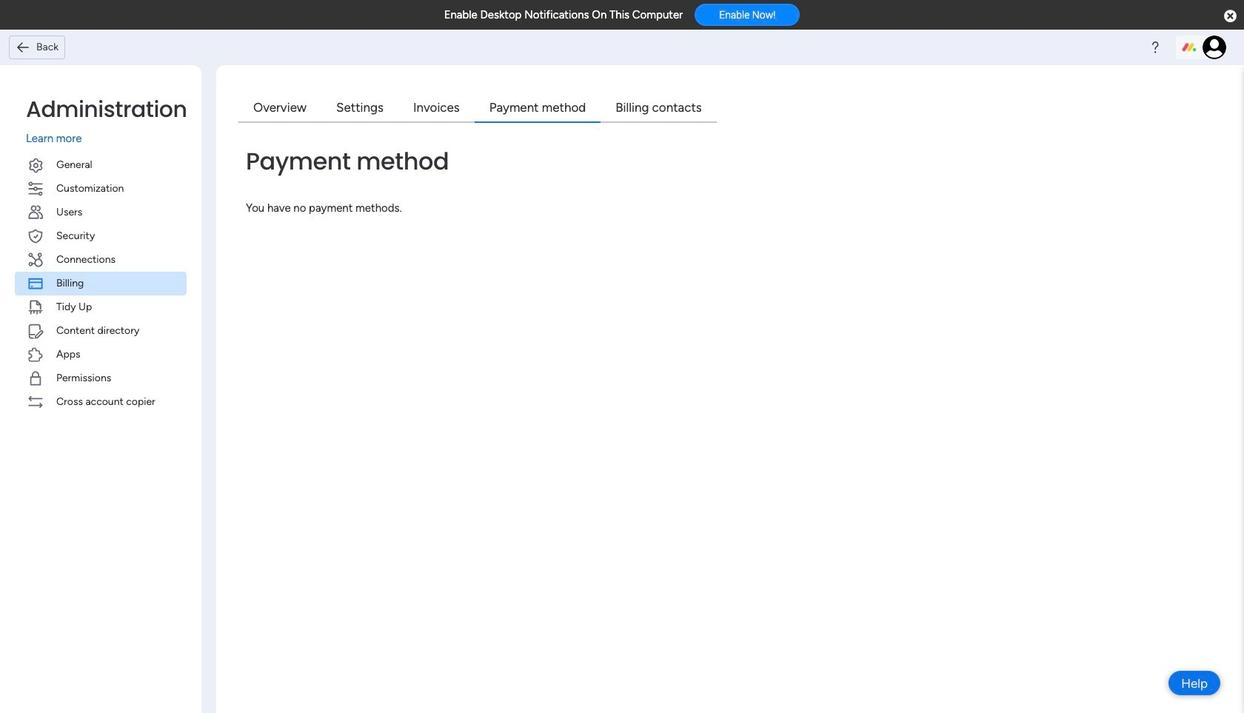 Task type: locate. For each thing, give the bounding box(es) containing it.
help image
[[1149, 40, 1163, 55]]

kendall parks image
[[1203, 36, 1227, 59]]

back to workspace image
[[16, 40, 30, 55]]



Task type: vqa. For each thing, say whether or not it's contained in the screenshot.
Dapulse Close icon
yes



Task type: describe. For each thing, give the bounding box(es) containing it.
dapulse close image
[[1225, 9, 1238, 24]]



